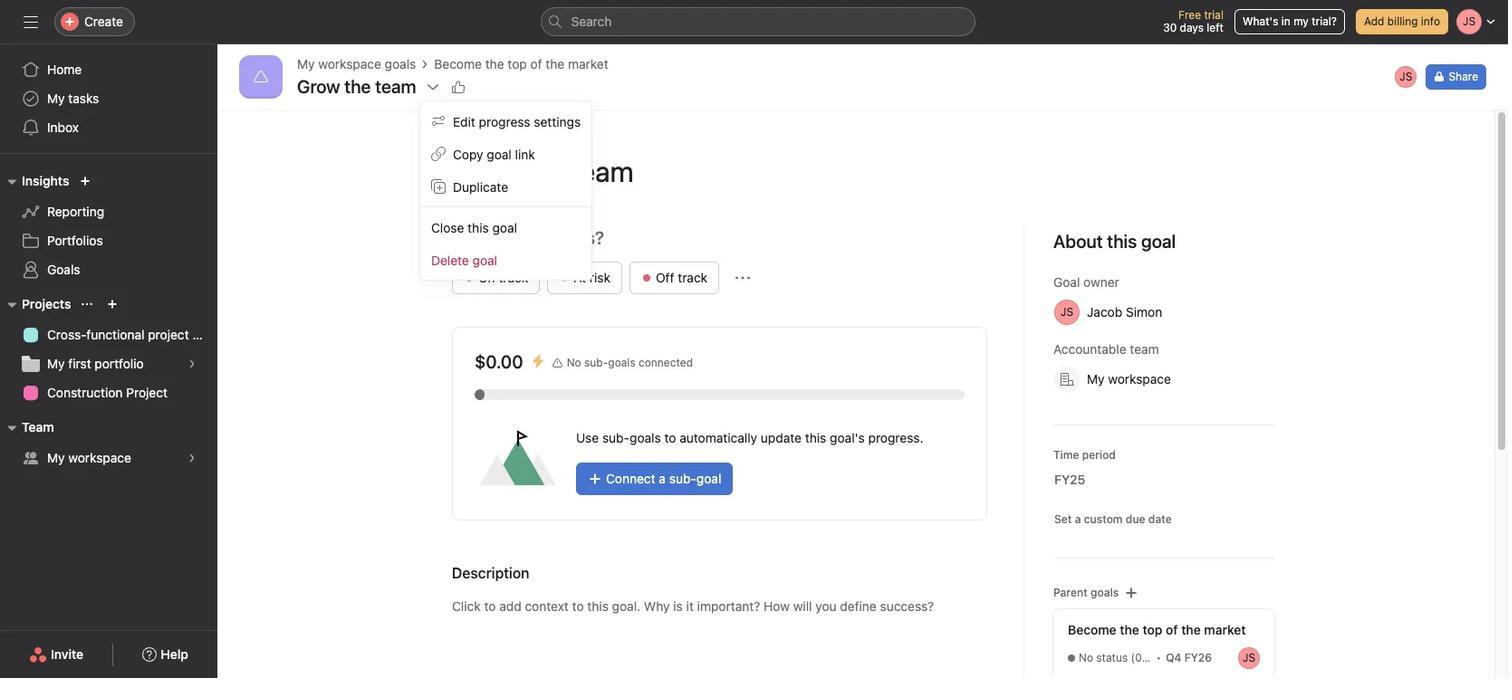 Task type: locate. For each thing, give the bounding box(es) containing it.
info
[[1421, 14, 1440, 28]]

my down accountable
[[1087, 371, 1105, 387]]

workspace inside dropdown button
[[1108, 371, 1171, 387]]

0 vertical spatial a
[[659, 471, 666, 486]]

become
[[434, 56, 482, 72], [1068, 622, 1117, 638]]

track inside button
[[678, 270, 708, 285]]

more actions image
[[736, 271, 750, 285]]

off track
[[656, 270, 708, 285]]

what's up 'delete goal'
[[452, 227, 510, 248]]

0 vertical spatial sub-
[[584, 356, 608, 370]]

workspace
[[318, 56, 381, 72], [1108, 371, 1171, 387], [68, 450, 131, 466]]

0 horizontal spatial top
[[508, 56, 527, 72]]

a for set
[[1075, 513, 1081, 526]]

0 horizontal spatial what's
[[452, 227, 510, 248]]

2 track from the left
[[678, 270, 708, 285]]

0 horizontal spatial my workspace
[[47, 450, 131, 466]]

sub- right use
[[602, 430, 630, 446]]

sub- down to
[[669, 471, 696, 486]]

my workspace inside dropdown button
[[1087, 371, 1171, 387]]

close
[[431, 220, 464, 235]]

no for no status (0%)
[[1079, 651, 1093, 665]]

my first portfolio link
[[11, 350, 207, 379]]

a inside button
[[659, 471, 666, 486]]

0 horizontal spatial no
[[567, 356, 581, 370]]

workspace up grow the team
[[318, 56, 381, 72]]

search list box
[[540, 7, 975, 36]]

1 vertical spatial this
[[805, 430, 826, 446]]

0 horizontal spatial a
[[659, 471, 666, 486]]

2 horizontal spatial workspace
[[1108, 371, 1171, 387]]

off
[[656, 270, 674, 285]]

top
[[508, 56, 527, 72], [1143, 622, 1163, 638]]

goals for my workspace goals
[[385, 56, 416, 72]]

the up settings
[[546, 56, 564, 72]]

0 horizontal spatial become the top of the market
[[434, 56, 608, 72]]

projects element
[[0, 288, 217, 411]]

of
[[530, 56, 542, 72], [1166, 622, 1178, 638]]

1 horizontal spatial become the top of the market
[[1068, 622, 1246, 638]]

track for on track
[[499, 270, 528, 285]]

no right $0.00
[[567, 356, 581, 370]]

insights
[[22, 173, 69, 188]]

edit progress settings
[[453, 114, 581, 129]]

2 vertical spatial sub-
[[669, 471, 696, 486]]

insights element
[[0, 165, 217, 288]]

a inside button
[[1075, 513, 1081, 526]]

my workspace goals
[[297, 56, 416, 72]]

1 vertical spatial a
[[1075, 513, 1081, 526]]

project
[[148, 327, 189, 342]]

js right fy26
[[1243, 651, 1255, 665]]

1 horizontal spatial a
[[1075, 513, 1081, 526]]

workspace down construction project link
[[68, 450, 131, 466]]

no left status at the right bottom of page
[[1079, 651, 1093, 665]]

my left the tasks
[[47, 91, 65, 106]]

my inside global element
[[47, 91, 65, 106]]

delete goal link
[[420, 244, 592, 276]]

1 vertical spatial what's
[[452, 227, 510, 248]]

of up q4 on the bottom right of page
[[1166, 622, 1178, 638]]

0 vertical spatial become
[[434, 56, 482, 72]]

become up 0 likes. click to like this task image
[[434, 56, 482, 72]]

see details, my first portfolio image
[[187, 359, 197, 370]]

1 horizontal spatial of
[[1166, 622, 1178, 638]]

hide sidebar image
[[24, 14, 38, 29]]

js left share button
[[1400, 70, 1413, 83]]

my for my tasks link
[[47, 91, 65, 106]]

my for the my first portfolio link
[[47, 356, 65, 371]]

1 horizontal spatial my workspace
[[1087, 371, 1171, 387]]

sub- for no
[[584, 356, 608, 370]]

1 horizontal spatial js
[[1400, 70, 1413, 83]]

market down search
[[568, 56, 608, 72]]

0 horizontal spatial market
[[568, 56, 608, 72]]

off track button
[[630, 262, 719, 294]]

0 vertical spatial what's
[[1243, 14, 1278, 28]]

goals for use sub-goals to automatically update this goal's progress.
[[630, 430, 661, 446]]

connect a sub-goal button
[[576, 463, 733, 495]]

track right on
[[499, 270, 528, 285]]

0 horizontal spatial become
[[434, 56, 482, 72]]

no for no sub-goals connected
[[567, 356, 581, 370]]

create
[[84, 14, 123, 29]]

teams element
[[0, 411, 217, 476]]

0 vertical spatial top
[[508, 56, 527, 72]]

show options, current sort, top image
[[82, 299, 93, 310]]

grow the team
[[297, 76, 416, 97]]

search button
[[540, 7, 975, 36]]

what's left "in"
[[1243, 14, 1278, 28]]

0 vertical spatial become the top of the market
[[434, 56, 608, 72]]

portfolios link
[[11, 226, 207, 255]]

goals left to
[[630, 430, 661, 446]]

progress.
[[868, 430, 923, 446]]

first
[[68, 356, 91, 371]]

my inside projects element
[[47, 356, 65, 371]]

my inside dropdown button
[[1087, 371, 1105, 387]]

goals
[[385, 56, 416, 72], [608, 356, 636, 370], [630, 430, 661, 446], [1091, 586, 1119, 600]]

2 vertical spatial workspace
[[68, 450, 131, 466]]

1 vertical spatial market
[[1204, 622, 1246, 638]]

my
[[1294, 14, 1309, 28]]

goals left connected
[[608, 356, 636, 370]]

1 vertical spatial js
[[1243, 651, 1255, 665]]

become the top of the market link
[[434, 54, 608, 74]]

market up fy26
[[1204, 622, 1246, 638]]

inbox
[[47, 120, 79, 135]]

a right set
[[1075, 513, 1081, 526]]

1 vertical spatial become
[[1068, 622, 1117, 638]]

edit
[[453, 114, 475, 129]]

create button
[[54, 7, 135, 36]]

this right the "close"
[[468, 220, 489, 235]]

0 horizontal spatial workspace
[[68, 450, 131, 466]]

js button
[[1393, 64, 1419, 90]]

risk
[[590, 270, 611, 285]]

become up status at the right bottom of page
[[1068, 622, 1117, 638]]

track inside button
[[499, 270, 528, 285]]

• q4 fy26
[[1156, 651, 1212, 665]]

close this goal
[[431, 220, 517, 235]]

progress
[[479, 114, 530, 129]]

my workspace for my workspace dropdown button
[[1087, 371, 1171, 387]]

1 horizontal spatial no
[[1079, 651, 1093, 665]]

help
[[161, 647, 188, 662]]

become the top of the market
[[434, 56, 608, 72], [1068, 622, 1246, 638]]

new image
[[80, 176, 91, 187]]

my for my workspace dropdown button
[[1087, 371, 1105, 387]]

1 horizontal spatial top
[[1143, 622, 1163, 638]]

what's the status?
[[452, 227, 604, 248]]

home
[[47, 62, 82, 77]]

a right "connect"
[[659, 471, 666, 486]]

set a custom due date button
[[1050, 511, 1176, 529]]

1 horizontal spatial this
[[805, 430, 826, 446]]

my left first
[[47, 356, 65, 371]]

1 horizontal spatial track
[[678, 270, 708, 285]]

this
[[468, 220, 489, 235], [805, 430, 826, 446]]

top up edit progress settings in the top of the page
[[508, 56, 527, 72]]

track
[[499, 270, 528, 285], [678, 270, 708, 285]]

1 track from the left
[[499, 270, 528, 285]]

what's inside button
[[1243, 14, 1278, 28]]

functional
[[86, 327, 144, 342]]

construction
[[47, 385, 123, 400]]

become the top of the market up edit progress settings in the top of the page
[[434, 56, 608, 72]]

what's
[[1243, 14, 1278, 28], [452, 227, 510, 248]]

my up grow
[[297, 56, 315, 72]]

0 vertical spatial no
[[567, 356, 581, 370]]

1 horizontal spatial market
[[1204, 622, 1246, 638]]

1 vertical spatial no
[[1079, 651, 1093, 665]]

set
[[1054, 513, 1072, 526]]

1 vertical spatial my workspace
[[47, 450, 131, 466]]

1 horizontal spatial become
[[1068, 622, 1117, 638]]

about
[[1053, 231, 1103, 252]]

fy25
[[1054, 472, 1085, 487]]

a
[[659, 471, 666, 486], [1075, 513, 1081, 526]]

my down team
[[47, 450, 65, 466]]

left
[[1207, 21, 1224, 34]]

add billing info button
[[1356, 9, 1448, 34]]

on track button
[[452, 262, 540, 294]]

become the top of the market up •
[[1068, 622, 1246, 638]]

the up '• q4 fy26'
[[1181, 622, 1201, 638]]

status
[[1096, 651, 1128, 665]]

help button
[[131, 639, 200, 671]]

0 vertical spatial my workspace
[[1087, 371, 1171, 387]]

cross-functional project plan
[[47, 327, 217, 342]]

goals up the team
[[385, 56, 416, 72]]

0 horizontal spatial js
[[1243, 651, 1255, 665]]

1 horizontal spatial workspace
[[318, 56, 381, 72]]

what's for what's the status?
[[452, 227, 510, 248]]

what's in my trial? button
[[1235, 9, 1345, 34]]

workspace down the team
[[1108, 371, 1171, 387]]

1 vertical spatial of
[[1166, 622, 1178, 638]]

no status (0%)
[[1079, 651, 1156, 665]]

market
[[568, 56, 608, 72], [1204, 622, 1246, 638]]

1 vertical spatial workspace
[[1108, 371, 1171, 387]]

sub- left connected
[[584, 356, 608, 370]]

workspace inside teams element
[[68, 450, 131, 466]]

team button
[[0, 417, 54, 438]]

1 vertical spatial sub-
[[602, 430, 630, 446]]

js
[[1400, 70, 1413, 83], [1243, 651, 1255, 665]]

of up edit progress settings in the top of the page
[[530, 56, 542, 72]]

no sub-goals connected
[[567, 356, 693, 370]]

track for off track
[[678, 270, 708, 285]]

trial?
[[1312, 14, 1337, 28]]

goal down automatically
[[696, 471, 721, 486]]

1 horizontal spatial what's
[[1243, 14, 1278, 28]]

free trial 30 days left
[[1163, 8, 1224, 34]]

invite
[[51, 647, 83, 662]]

share button
[[1426, 64, 1486, 90]]

0 vertical spatial this
[[468, 220, 489, 235]]

my workspace down the team
[[1087, 371, 1171, 387]]

my workspace down team
[[47, 450, 131, 466]]

0 vertical spatial js
[[1400, 70, 1413, 83]]

my workspace inside teams element
[[47, 450, 131, 466]]

0 vertical spatial of
[[530, 56, 542, 72]]

in
[[1282, 14, 1291, 28]]

this goal
[[1107, 231, 1176, 252]]

0 horizontal spatial track
[[499, 270, 528, 285]]

see details, my workspace image
[[187, 453, 197, 464]]

update
[[761, 430, 802, 446]]

track right off
[[678, 270, 708, 285]]

0 horizontal spatial of
[[530, 56, 542, 72]]

this left goal's
[[805, 430, 826, 446]]

my first portfolio
[[47, 356, 144, 371]]

period
[[1082, 448, 1116, 462]]

grow
[[297, 76, 340, 97]]

add parent goal image
[[1124, 586, 1139, 601]]

global element
[[0, 44, 217, 153]]

top up •
[[1143, 622, 1163, 638]]

goal
[[1053, 274, 1080, 290]]

goal
[[487, 146, 512, 162], [492, 220, 517, 235], [472, 252, 497, 268], [696, 471, 721, 486]]

my inside teams element
[[47, 450, 65, 466]]

no
[[567, 356, 581, 370], [1079, 651, 1093, 665]]



Task type: vqa. For each thing, say whether or not it's contained in the screenshot.
A to the top
yes



Task type: describe. For each thing, give the bounding box(es) containing it.
date
[[1148, 513, 1172, 526]]

delete
[[431, 252, 469, 268]]

custom
[[1084, 513, 1123, 526]]

0 vertical spatial workspace
[[318, 56, 381, 72]]

sub- for use
[[602, 430, 630, 446]]

plan
[[192, 327, 217, 342]]

my for my workspace link
[[47, 450, 65, 466]]

fy26
[[1185, 651, 1212, 665]]

reporting
[[47, 204, 104, 219]]

workspace for my workspace dropdown button
[[1108, 371, 1171, 387]]

my workspace for my workspace link
[[47, 450, 131, 466]]

a for connect
[[659, 471, 666, 486]]

q4
[[1166, 651, 1182, 665]]

construction project
[[47, 385, 168, 400]]

duplicate
[[453, 179, 508, 194]]

owner
[[1083, 274, 1119, 290]]

what's in my trial?
[[1243, 14, 1337, 28]]

1 vertical spatial top
[[1143, 622, 1163, 638]]

duplicate link
[[420, 170, 592, 203]]

my workspace goals link
[[297, 54, 416, 74]]

close this goal link
[[420, 211, 592, 244]]

time period
[[1053, 448, 1116, 462]]

copy goal link link
[[420, 138, 592, 170]]

sub- inside button
[[669, 471, 696, 486]]

goal inside button
[[696, 471, 721, 486]]

due
[[1126, 513, 1145, 526]]

workspace for my workspace link
[[68, 450, 131, 466]]

simon
[[1126, 304, 1162, 320]]

jacob simon button
[[1046, 296, 1192, 329]]

new project or portfolio image
[[107, 299, 118, 310]]

js inside button
[[1400, 70, 1413, 83]]

portfolios
[[47, 233, 103, 248]]

settings
[[534, 114, 581, 129]]

about this goal
[[1053, 231, 1176, 252]]

use sub-goals to automatically update this goal's progress.
[[576, 430, 923, 446]]

cross-
[[47, 327, 86, 342]]

copy
[[453, 146, 483, 162]]

inbox link
[[11, 113, 207, 142]]

invite button
[[17, 639, 95, 671]]

reporting link
[[11, 197, 207, 226]]

$0.00
[[475, 351, 523, 372]]

on track
[[478, 270, 528, 285]]

team
[[22, 419, 54, 435]]

connect
[[606, 471, 655, 486]]

accountable
[[1053, 341, 1126, 357]]

at risk
[[574, 270, 611, 285]]

fy25 button
[[1043, 464, 1115, 496]]

the status?
[[514, 227, 604, 248]]

my tasks
[[47, 91, 99, 106]]

goals link
[[11, 255, 207, 284]]

add billing info
[[1364, 14, 1440, 28]]

at risk button
[[547, 262, 622, 294]]

search
[[571, 14, 612, 29]]

show options image
[[425, 80, 440, 94]]

project
[[126, 385, 168, 400]]

parent
[[1053, 586, 1088, 600]]

what's for what's in my trial?
[[1243, 14, 1278, 28]]

construction project link
[[11, 379, 207, 408]]

tasks
[[68, 91, 99, 106]]

home link
[[11, 55, 207, 84]]

my tasks link
[[11, 84, 207, 113]]

use
[[576, 430, 599, 446]]

team
[[1130, 341, 1159, 357]]

description
[[452, 565, 529, 582]]

automatically
[[680, 430, 757, 446]]

portfolio
[[95, 356, 144, 371]]

goal's
[[830, 430, 865, 446]]

delete goal
[[431, 252, 497, 268]]

add
[[1364, 14, 1384, 28]]

billing
[[1387, 14, 1418, 28]]

0 likes. click to like this task image
[[451, 80, 465, 94]]

0 vertical spatial market
[[568, 56, 608, 72]]

parent goals
[[1053, 586, 1119, 600]]

goal up on
[[472, 252, 497, 268]]

days
[[1180, 21, 1204, 34]]

goals left 'add parent goal' "image"
[[1091, 586, 1119, 600]]

1 vertical spatial become the top of the market
[[1068, 622, 1246, 638]]

the team
[[344, 76, 416, 97]]

projects
[[22, 296, 71, 312]]

goal owner
[[1053, 274, 1119, 290]]

goal left link
[[487, 146, 512, 162]]

(0%)
[[1131, 651, 1156, 665]]

connect a sub-goal
[[606, 471, 721, 486]]

jacob simon
[[1087, 304, 1162, 320]]

jacob
[[1087, 304, 1122, 320]]

my workspace link
[[11, 444, 207, 473]]

the up progress at the top left of the page
[[485, 56, 504, 72]]

cross-functional project plan link
[[11, 321, 217, 350]]

goal up delete goal link
[[492, 220, 517, 235]]

Goal name text field
[[437, 139, 1274, 204]]

share
[[1449, 70, 1478, 83]]

projects button
[[0, 293, 71, 315]]

the up no status (0%)
[[1120, 622, 1139, 638]]

insights button
[[0, 170, 69, 192]]

0 horizontal spatial this
[[468, 220, 489, 235]]

goals for no sub-goals connected
[[608, 356, 636, 370]]



